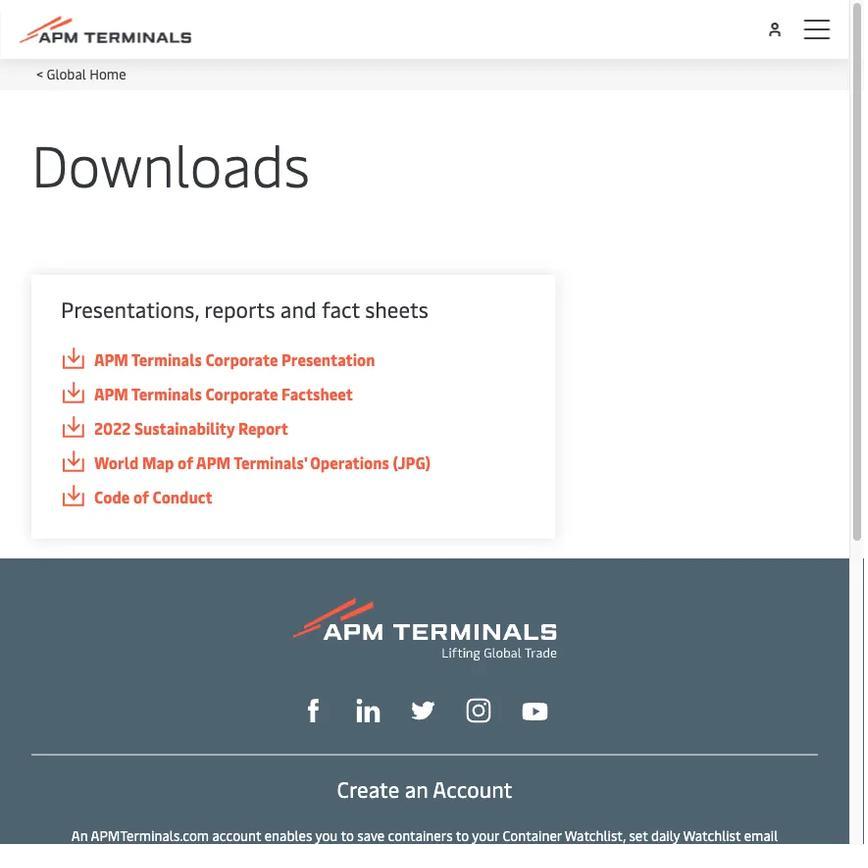 Task type: vqa. For each thing, say whether or not it's contained in the screenshot.
Risk
no



Task type: describe. For each thing, give the bounding box(es) containing it.
enables
[[265, 826, 313, 845]]

create
[[337, 774, 400, 803]]

containers
[[388, 826, 453, 845]]

create an account
[[337, 774, 513, 803]]

operations
[[310, 452, 390, 473]]

home
[[90, 64, 126, 82]]

world map of apm terminals' operations (jpg)
[[94, 452, 431, 473]]

sustainability
[[134, 418, 235, 439]]

account
[[433, 774, 513, 803]]

world
[[94, 452, 139, 473]]

< global home
[[36, 64, 126, 82]]

linkedin__x28_alt_x29__3_ link
[[357, 696, 380, 723]]

terminals for apm terminals corporate presentation
[[132, 349, 202, 370]]

2022 sustainability report link
[[61, 416, 527, 441]]

fact
[[322, 295, 360, 324]]

corporate for factsheet
[[206, 383, 278, 405]]

watchlist
[[684, 826, 742, 845]]

you tube link
[[523, 697, 548, 722]]

code of conduct link
[[61, 485, 527, 510]]

account
[[213, 826, 261, 845]]

factsheet
[[282, 383, 353, 405]]

2022
[[94, 418, 131, 439]]

you
[[316, 826, 338, 845]]

an
[[71, 826, 88, 845]]

apm terminals corporate factsheet link
[[61, 382, 527, 406]]

code
[[94, 486, 130, 508]]

fill 44 link
[[412, 696, 435, 723]]

global
[[47, 64, 86, 82]]

map
[[142, 452, 174, 473]]

youtube image
[[523, 703, 548, 721]]

(jpg)
[[393, 452, 431, 473]]

container
[[503, 826, 562, 845]]

presentation
[[282, 349, 376, 370]]

apmt footer logo image
[[293, 598, 557, 661]]

code of conduct
[[94, 486, 213, 508]]

watchlist,
[[565, 826, 626, 845]]

apm inside world map of apm terminals' operations (jpg) link
[[196, 452, 231, 473]]

apm terminals corporate presentation
[[94, 349, 376, 370]]

conduct
[[153, 486, 213, 508]]

facebook image
[[302, 699, 325, 723]]

2 to from the left
[[456, 826, 469, 845]]

reports
[[205, 295, 275, 324]]

2022 sustainability report
[[94, 418, 289, 439]]

instagram image
[[467, 698, 491, 723]]

instagram link
[[467, 696, 491, 723]]

presentations, reports and fact sheets
[[61, 295, 429, 324]]

daily
[[652, 826, 681, 845]]

sheets
[[365, 295, 429, 324]]

report
[[239, 418, 289, 439]]



Task type: locate. For each thing, give the bounding box(es) containing it.
corporate down apm terminals corporate presentation
[[206, 383, 278, 405]]

corporate for presentation
[[206, 349, 278, 370]]

<
[[36, 64, 43, 82]]

terminals
[[132, 349, 202, 370], [132, 383, 202, 405]]

0 horizontal spatial to
[[341, 826, 354, 845]]

0 vertical spatial terminals
[[132, 349, 202, 370]]

terminals for apm terminals corporate factsheet
[[132, 383, 202, 405]]

apm inside apm terminals corporate factsheet link
[[94, 383, 129, 405]]

terminals down presentations,
[[132, 349, 202, 370]]

1 horizontal spatial of
[[178, 452, 193, 473]]

linkedin image
[[357, 699, 380, 723]]

0 vertical spatial corporate
[[206, 349, 278, 370]]

to right "you"
[[341, 826, 354, 845]]

an apmterminals.com account enables you to save containers to your container watchlist, set daily watchlist email
[[33, 826, 817, 845]]

1 vertical spatial terminals
[[132, 383, 202, 405]]

save
[[358, 826, 385, 845]]

apm inside apm terminals corporate presentation link
[[94, 349, 129, 370]]

your
[[473, 826, 500, 845]]

terminals up sustainability
[[132, 383, 202, 405]]

global home link
[[47, 64, 126, 82]]

apm for apm terminals corporate presentation
[[94, 349, 129, 370]]

apm up 2022
[[94, 383, 129, 405]]

2 vertical spatial apm
[[196, 452, 231, 473]]

of right map
[[178, 452, 193, 473]]

to
[[341, 826, 354, 845], [456, 826, 469, 845]]

presentations,
[[61, 295, 199, 324]]

apm terminals corporate factsheet
[[94, 383, 353, 405]]

email
[[745, 826, 779, 845]]

apm
[[94, 349, 129, 370], [94, 383, 129, 405], [196, 452, 231, 473]]

0 vertical spatial of
[[178, 452, 193, 473]]

of right code
[[133, 486, 149, 508]]

1 corporate from the top
[[206, 349, 278, 370]]

an
[[405, 774, 429, 803]]

apmterminals.com
[[91, 826, 209, 845]]

apm terminals corporate presentation link
[[61, 348, 527, 372]]

apm down 2022 sustainability report
[[196, 452, 231, 473]]

terminals'
[[234, 452, 307, 473]]

2 terminals from the top
[[132, 383, 202, 405]]

corporate
[[206, 349, 278, 370], [206, 383, 278, 405]]

of
[[178, 452, 193, 473], [133, 486, 149, 508]]

set
[[630, 826, 649, 845]]

twitter image
[[412, 699, 435, 723]]

shape link
[[302, 696, 325, 723]]

1 terminals from the top
[[132, 349, 202, 370]]

downloads
[[31, 124, 310, 201]]

world map of apm terminals' operations (jpg) link
[[61, 451, 527, 475]]

1 vertical spatial of
[[133, 486, 149, 508]]

to left your
[[456, 826, 469, 845]]

apm down presentations,
[[94, 349, 129, 370]]

1 horizontal spatial to
[[456, 826, 469, 845]]

1 vertical spatial corporate
[[206, 383, 278, 405]]

0 horizontal spatial of
[[133, 486, 149, 508]]

1 to from the left
[[341, 826, 354, 845]]

1 vertical spatial apm
[[94, 383, 129, 405]]

apm for apm terminals corporate factsheet
[[94, 383, 129, 405]]

corporate up apm terminals corporate factsheet
[[206, 349, 278, 370]]

0 vertical spatial apm
[[94, 349, 129, 370]]

2 corporate from the top
[[206, 383, 278, 405]]

and
[[281, 295, 317, 324]]



